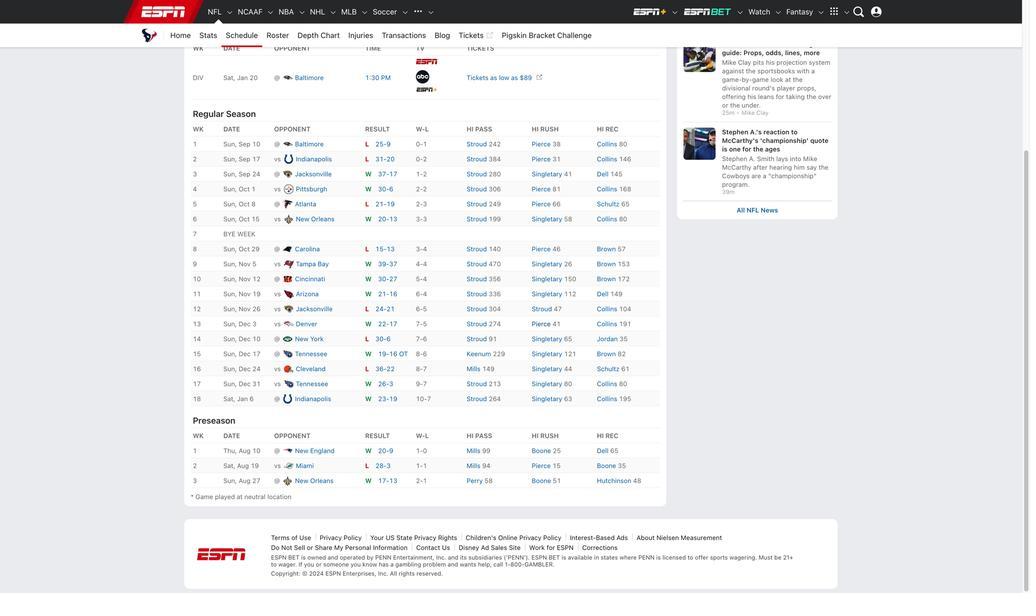 Task type: vqa. For each thing, say whether or not it's contained in the screenshot.


Task type: locate. For each thing, give the bounding box(es) containing it.
1 vertical spatial jacksonville
[[296, 305, 333, 313]]

nfl divisional round betting guide: props, odds, lines, more image
[[684, 40, 716, 72]]

tennessee link for @
[[295, 350, 327, 358]]

1 vertical spatial indianapolis
[[295, 395, 331, 403]]

a right has
[[390, 561, 394, 568]]

8 sun, from the top
[[223, 260, 237, 268]]

58 for perry 58
[[485, 477, 493, 485]]

or up 2024
[[316, 561, 322, 568]]

ncaaf image
[[267, 9, 274, 16]]

sun, for sun, dec 17
[[223, 350, 237, 358]]

3- for 3-4
[[416, 245, 423, 253]]

26 up '150'
[[564, 260, 572, 268]]

3 collins 80 from the top
[[597, 380, 627, 388]]

cleveland down nhl link
[[296, 30, 326, 37]]

0- for 0-2
[[416, 155, 423, 163]]

48
[[633, 477, 641, 485]]

8 singletary link from the top
[[532, 350, 564, 358]]

or inside the about nielsen measurement do not sell or share my personal information
[[307, 544, 313, 552]]

2 0- from the top
[[416, 155, 423, 163]]

his up under.
[[748, 93, 756, 101]]

9 singletary from the top
[[532, 365, 562, 373]]

denver image
[[283, 319, 294, 330]]

46
[[553, 245, 561, 253]]

sun, oct 29
[[223, 245, 260, 253]]

1 as from the left
[[490, 74, 497, 82]]

1 pass from the top
[[475, 125, 492, 133]]

3 oct from the top
[[239, 215, 250, 223]]

30-6 down 22-
[[376, 335, 391, 343]]

2 vertical spatial mills link
[[467, 462, 482, 470]]

2 vertical spatial boone link
[[532, 477, 553, 485]]

1 mills link from the top
[[467, 365, 482, 373]]

cleveland link for sat, jan 13
[[296, 30, 326, 37]]

vs for sun, sep 17
[[274, 155, 281, 163]]

6 collins link from the top
[[597, 320, 619, 328]]

jacksonville image
[[282, 169, 293, 180], [283, 304, 294, 315]]

3-
[[416, 215, 423, 223], [416, 245, 423, 253]]

new orleans image
[[282, 476, 293, 487]]

sun, for sun, oct 15
[[223, 215, 237, 223]]

into
[[790, 155, 802, 162]]

new england
[[295, 447, 335, 455]]

1 vertical spatial 2-
[[416, 200, 423, 208]]

7 vs from the top
[[274, 305, 281, 313]]

baltimore for sun, sep 10
[[295, 140, 324, 148]]

pierce link down pierce 81
[[532, 200, 553, 208]]

2 stroud 274 from the top
[[467, 320, 501, 328]]

1 singletary from the top
[[532, 30, 562, 37]]

personal
[[345, 544, 371, 552]]

a.
[[749, 155, 755, 162]]

3 pierce link from the top
[[532, 185, 553, 193]]

dell 149
[[597, 290, 623, 298]]

0 horizontal spatial 149
[[482, 365, 495, 373]]

game
[[752, 76, 769, 83]]

1 vertical spatial 12
[[193, 305, 201, 313]]

7-
[[416, 320, 423, 328], [416, 335, 423, 343]]

7 collins link from the top
[[597, 380, 619, 388]]

2 vertical spatial or
[[316, 561, 322, 568]]

indianapolis image
[[283, 154, 294, 165], [282, 394, 293, 405]]

6 pierce link from the top
[[532, 320, 553, 328]]

1 vertical spatial stephen
[[722, 155, 747, 162]]

stroud 274 for singletary
[[467, 30, 501, 37]]

1 vertical spatial 20-
[[378, 447, 389, 455]]

brown for brown 82
[[597, 350, 616, 358]]

stroud 304
[[467, 305, 501, 313]]

8-6
[[416, 350, 427, 358]]

8-7
[[416, 365, 427, 373]]

0 vertical spatial tennessee image
[[282, 349, 293, 360]]

0 vertical spatial mike
[[722, 59, 736, 66]]

25
[[553, 447, 561, 455]]

dell link up boone 35
[[597, 447, 610, 455]]

7 up 9-7
[[423, 365, 427, 373]]

10 up sun, dec 17
[[252, 335, 261, 343]]

0 vertical spatial 10-7
[[416, 30, 431, 37]]

espn bet image
[[683, 8, 732, 16], [737, 9, 744, 16]]

miami image
[[283, 461, 294, 472]]

bet
[[288, 555, 300, 561], [549, 555, 560, 561]]

cleveland for 24
[[296, 365, 326, 373]]

indianapolis link up pittsburgh
[[296, 155, 332, 163]]

espn bet image left watch
[[737, 9, 744, 16]]

stroud up keenum
[[467, 335, 487, 343]]

nov for 19
[[239, 290, 251, 298]]

or inside nfl divisional round betting guide: props, odds, lines, more mike clay pits his projection system against the sportsbooks with a game-by-game look at the divisional round's player props, offering his leans for taking the over or the under.
[[722, 102, 728, 109]]

dec for 3
[[239, 320, 251, 328]]

0 vertical spatial mills
[[467, 365, 481, 373]]

indianapolis image right the sat, jan 6
[[282, 394, 293, 405]]

tickets inside tickets link
[[459, 31, 484, 40]]

1 vertical spatial jacksonville link
[[296, 305, 333, 313]]

stroud for pierce 46
[[467, 245, 487, 253]]

mills left 99
[[467, 447, 481, 455]]

2 cleveland from the top
[[296, 365, 326, 373]]

3 pierce from the top
[[532, 185, 551, 193]]

1 vertical spatial w-
[[416, 125, 425, 133]]

0 vertical spatial 30-
[[378, 185, 389, 193]]

singletary link for 44
[[532, 365, 564, 373]]

1 sep from the top
[[239, 140, 250, 148]]

new for sun, dec 10
[[295, 335, 308, 343]]

w- up 1-0
[[416, 432, 425, 440]]

nfl inside nfl link
[[208, 7, 222, 16]]

sun, for sun, sep 24
[[223, 170, 237, 178]]

30- for 7-
[[376, 335, 387, 343]]

@ for sat, jan 6
[[274, 395, 280, 403]]

your us state privacy rights link
[[370, 535, 457, 542]]

jacksonville link down arizona link
[[296, 305, 333, 313]]

date up sat, jan 13
[[223, 15, 240, 22]]

80 down schultz 65
[[619, 215, 627, 223]]

15-13
[[376, 245, 395, 253]]

199
[[489, 215, 501, 223]]

regular
[[193, 109, 224, 119]]

brown
[[597, 245, 616, 253], [597, 260, 616, 268], [597, 275, 616, 283], [597, 350, 616, 358]]

standings page main content
[[184, 0, 677, 511]]

24 for sun, sep 24
[[252, 170, 260, 178]]

1 vertical spatial indianapolis image
[[282, 394, 293, 405]]

fantasy link
[[782, 0, 818, 24]]

2 sun, from the top
[[223, 155, 237, 163]]

1 singletary link from the top
[[532, 30, 564, 37]]

result
[[365, 15, 390, 22], [365, 125, 390, 133], [365, 432, 390, 440]]

0 vertical spatial for
[[776, 93, 784, 101]]

collins up the collins 146
[[597, 140, 617, 148]]

3 brown link from the top
[[597, 275, 618, 283]]

dec for 17
[[239, 350, 251, 358]]

stroud 91
[[467, 335, 497, 343]]

list
[[684, 0, 832, 196]]

baltimore image down roster link
[[282, 72, 293, 83]]

pierce for pierce 81
[[532, 185, 551, 193]]

1 vertical spatial indianapolis link
[[295, 395, 331, 403]]

7 for 45-14
[[427, 30, 431, 37]]

0 vertical spatial 41
[[564, 170, 572, 178]]

cleveland for 13
[[296, 30, 326, 37]]

4 sat, from the top
[[223, 462, 235, 470]]

singletary for singletary 121
[[532, 350, 562, 358]]

8 up the sun, oct 15
[[252, 200, 256, 208]]

6-5
[[416, 305, 427, 313]]

1 horizontal spatial 41
[[564, 170, 572, 178]]

challenge
[[557, 31, 592, 40]]

1 vertical spatial 10-
[[416, 395, 427, 403]]

1 pierce from the top
[[532, 140, 551, 148]]

11 singletary link from the top
[[532, 395, 564, 403]]

30-27
[[378, 275, 397, 283]]

1 vertical spatial 27
[[252, 477, 260, 485]]

collins link for singletary 63
[[597, 395, 619, 403]]

sep up sun, sep 24
[[239, 155, 250, 163]]

3 singletary from the top
[[532, 215, 562, 223]]

jacksonville down arizona link
[[296, 305, 333, 313]]

sun, down sun, nov 5
[[223, 275, 237, 283]]

is inside stephen a.'s reaction to mccarthy's 'championship' quote is one for the ages stephen a. smith lays into mike mccarthy after hearing him say the cowboys are a "championship" program. 39m
[[722, 145, 728, 153]]

0 vertical spatial stephen
[[722, 128, 749, 136]]

date down schedule
[[223, 45, 240, 52]]

brown link down jordan
[[597, 350, 618, 358]]

1 vertical spatial all
[[390, 571, 397, 578]]

8 vs from the top
[[274, 320, 281, 328]]

collins link for singletary 58
[[597, 215, 619, 223]]

1 vertical spatial mike
[[742, 109, 755, 116]]

* game played at neutral location
[[191, 494, 291, 501]]

1 vertical spatial 15
[[193, 350, 201, 358]]

0 vertical spatial 8
[[252, 200, 256, 208]]

bye week
[[223, 230, 256, 238]]

30-27 link
[[378, 275, 397, 283]]

schultz
[[597, 200, 620, 208], [597, 365, 620, 373]]

a inside espn bet is owned and operated by penn entertainment, inc. and its subsidiaries ('penn'). espn bet is available in states where penn is licensed to offer sports wagering. must be 21+ to wager. if you or someone you know has a gambling problem and wants help, call 1-800-gambler. copyright: © 2024 espn enterprises, inc. all rights reserved.
[[390, 561, 394, 568]]

1 horizontal spatial 149
[[610, 290, 623, 298]]

a inside nfl divisional round betting guide: props, odds, lines, more mike clay pits his projection system against the sportsbooks with a game-by-game look at the divisional round's player props, offering his leans for taking the over or the under.
[[811, 67, 815, 75]]

6 singletary from the top
[[532, 290, 562, 298]]

10-7 for 45-14
[[416, 30, 431, 37]]

nfl up guide: on the top right of page
[[722, 41, 735, 48]]

w-l
[[416, 15, 429, 22], [416, 125, 429, 133], [416, 432, 429, 440]]

0 horizontal spatial as
[[490, 74, 497, 82]]

singletary link for 112
[[532, 290, 564, 298]]

hi pass
[[467, 125, 492, 133], [467, 432, 492, 440]]

5 collins link from the top
[[597, 305, 619, 313]]

3 collins from the top
[[597, 185, 617, 193]]

played
[[215, 494, 235, 501]]

2 jan from the top
[[237, 74, 248, 82]]

sun, for sun, dec 10
[[223, 335, 237, 343]]

wk down wc
[[193, 45, 204, 52]]

2 6- from the top
[[416, 305, 423, 313]]

2 horizontal spatial mike
[[803, 155, 818, 162]]

at right played
[[237, 494, 243, 501]]

brown down brown 57
[[597, 260, 616, 268]]

2 brown from the top
[[597, 260, 616, 268]]

stroud up stroud 470
[[467, 245, 487, 253]]

213
[[489, 380, 501, 388]]

sun,
[[223, 140, 237, 148], [223, 155, 237, 163], [223, 170, 237, 178], [223, 185, 237, 193], [223, 200, 237, 208], [223, 215, 237, 223], [223, 245, 237, 253], [223, 260, 237, 268], [223, 275, 237, 283], [223, 290, 237, 298], [223, 305, 237, 313], [223, 320, 237, 328], [223, 335, 237, 343], [223, 350, 237, 358], [223, 365, 237, 373], [223, 380, 237, 388], [223, 477, 237, 485]]

8 collins link from the top
[[597, 395, 619, 403]]

11 singletary from the top
[[532, 395, 562, 403]]

7 sun, from the top
[[223, 245, 237, 253]]

aug
[[239, 447, 251, 455], [237, 462, 249, 470], [239, 477, 251, 485]]

1 vertical spatial sep
[[239, 155, 250, 163]]

5 sun, from the top
[[223, 200, 237, 208]]

1 horizontal spatial at
[[785, 76, 791, 83]]

all inside espn bet is owned and operated by penn entertainment, inc. and its subsidiaries ('penn'). espn bet is available in states where penn is licensed to offer sports wagering. must be 21+ to wager. if you or someone you know has a gambling problem and wants help, call 1-800-gambler. copyright: © 2024 espn enterprises, inc. all rights reserved.
[[390, 571, 397, 578]]

w for 30-27
[[365, 275, 372, 283]]

1 vertical spatial mills link
[[467, 447, 482, 455]]

cleveland image
[[283, 28, 294, 39], [283, 364, 294, 375]]

1 cleveland link from the top
[[296, 30, 326, 37]]

mike inside stephen a.'s reaction to mccarthy's 'championship' quote is one for the ages stephen a. smith lays into mike mccarthy after hearing him say the cowboys are a "championship" program. 39m
[[803, 155, 818, 162]]

stephen a. smith lays into mike mccarthy after hearing him say the cowboys are a "championship" program. element
[[722, 153, 832, 189]]

mccarthy's
[[722, 137, 759, 144]]

9-
[[416, 380, 423, 388]]

6 collins from the top
[[597, 320, 617, 328]]

tickets left low
[[467, 74, 489, 82]]

1 sun, from the top
[[223, 140, 237, 148]]

as
[[490, 74, 497, 82], [511, 74, 518, 82]]

w- left more sports icon at top left
[[416, 15, 425, 22]]

0 horizontal spatial 31
[[252, 380, 261, 388]]

w for 17-13
[[365, 477, 372, 485]]

13 down 28-3
[[389, 477, 397, 485]]

wk down 'preseason'
[[193, 432, 204, 440]]

reaction
[[764, 128, 790, 136]]

3 collins link from the top
[[597, 185, 619, 193]]

singletary 63
[[532, 395, 572, 403]]

0 horizontal spatial 27
[[252, 477, 260, 485]]

dell left 145
[[597, 170, 609, 178]]

2 hi pass from the top
[[467, 432, 492, 440]]

16 for 21-
[[389, 290, 397, 298]]

9 up 31-20 link
[[387, 140, 391, 148]]

sun, up sun, sep 24
[[223, 155, 237, 163]]

1 up 0-2
[[423, 140, 427, 148]]

1 date from the top
[[223, 15, 240, 22]]

1 cleveland from the top
[[296, 30, 326, 37]]

baltimore for sat, jan 20
[[295, 74, 324, 82]]

12 sun, from the top
[[223, 320, 237, 328]]

mills for mills 149
[[467, 365, 481, 373]]

dec down sun, dec 17
[[239, 365, 251, 373]]

1 274 from the top
[[489, 30, 501, 37]]

collins left 195
[[597, 395, 617, 403]]

1 brown link from the top
[[597, 245, 618, 253]]

owned
[[308, 555, 326, 561]]

site
[[509, 544, 521, 552]]

80 up '146'
[[619, 140, 627, 148]]

1 vertical spatial 8-
[[416, 365, 423, 373]]

5 down 6-4
[[423, 305, 427, 313]]

1 vertical spatial dell link
[[597, 290, 610, 298]]

7 down 8-7
[[423, 380, 427, 388]]

1 baltimore link from the top
[[295, 74, 324, 82]]

24-
[[376, 305, 387, 313]]

0 vertical spatial hi pass
[[467, 125, 492, 133]]

schultz for schultz 65
[[597, 200, 620, 208]]

3 mills from the top
[[467, 462, 481, 470]]

0 vertical spatial 26
[[564, 260, 572, 268]]

31-
[[376, 155, 387, 163]]

to inside stephen a.'s reaction to mccarthy's 'championship' quote is one for the ages stephen a. smith lays into mike mccarthy after hearing him say the cowboys are a "championship" program. 39m
[[791, 128, 798, 136]]

0 horizontal spatial penn
[[375, 555, 391, 561]]

jacksonville for @
[[295, 170, 332, 178]]

1 vertical spatial cleveland
[[296, 365, 326, 373]]

0 vertical spatial 27
[[389, 275, 397, 283]]

2 for jacksonville
[[423, 170, 427, 178]]

espn down "work"
[[532, 555, 547, 561]]

cleveland image for sun, dec 24
[[283, 364, 294, 375]]

sun, nov 19
[[223, 290, 261, 298]]

8 collins from the top
[[597, 395, 617, 403]]

collins for 47
[[597, 305, 617, 313]]

stroud link up stroud 304
[[467, 290, 489, 298]]

pierce link down boone 25
[[532, 462, 553, 470]]

30-6 for l
[[376, 335, 391, 343]]

divisional
[[722, 84, 751, 92]]

12 down 11
[[193, 305, 201, 313]]

baltimore image up "pittsburgh" icon
[[282, 139, 293, 150]]

0 horizontal spatial 8
[[193, 245, 197, 253]]

9 w from the top
[[365, 350, 372, 358]]

collins 168
[[597, 185, 631, 193]]

under.
[[742, 102, 761, 109]]

oct for 8
[[239, 200, 250, 208]]

13 w from the top
[[365, 477, 372, 485]]

result up 45-
[[365, 15, 390, 22]]

7 pierce link from the top
[[532, 462, 553, 470]]

2 baltimore link from the top
[[295, 140, 324, 148]]

jacksonville link for @
[[295, 170, 332, 178]]

jordan 35
[[597, 335, 628, 343]]

baltimore up pittsburgh
[[295, 140, 324, 148]]

0 vertical spatial new orleans
[[296, 215, 335, 223]]

tickets inside tickets as low as $89 link
[[467, 74, 489, 82]]

pass up the stroud 242
[[475, 125, 492, 133]]

1 vertical spatial mills
[[467, 447, 481, 455]]

2- down 1-1
[[416, 477, 423, 485]]

24 down sun, sep 17
[[252, 170, 260, 178]]

0 vertical spatial nfl
[[208, 7, 222, 16]]

singletary 80
[[532, 380, 572, 388]]

2 vertical spatial nfl
[[747, 207, 759, 214]]

21- up 20-13
[[376, 200, 387, 208]]

singletary link for 58
[[532, 215, 564, 223]]

penn right where
[[639, 555, 655, 561]]

0 vertical spatial orleans
[[311, 215, 335, 223]]

online
[[498, 535, 518, 542]]

2 vertical spatial for
[[547, 544, 555, 552]]

sun, for sun, dec 3
[[223, 320, 237, 328]]

0 vertical spatial 274
[[489, 30, 501, 37]]

carolina image
[[282, 244, 293, 255]]

0 vertical spatial tennessee
[[295, 350, 327, 358]]

1 10-7 from the top
[[416, 30, 431, 37]]

@ right sun, dec 17
[[274, 350, 280, 358]]

8
[[252, 200, 256, 208], [193, 245, 197, 253]]

boone for boone 35
[[597, 462, 616, 470]]

1 vertical spatial cleveland link
[[296, 365, 326, 373]]

1 hi pass from the top
[[467, 125, 492, 133]]

the down props,
[[807, 93, 816, 101]]

20- down the 21-19 link
[[378, 215, 389, 223]]

1 horizontal spatial 66
[[564, 30, 572, 37]]

pierce link for pierce 81
[[532, 185, 553, 193]]

if
[[299, 561, 302, 568]]

boone for boone 25
[[532, 447, 551, 455]]

7 singletary link from the top
[[532, 335, 564, 343]]

collins down the schultz 61
[[597, 380, 617, 388]]

indianapolis for @
[[295, 395, 331, 403]]

11 vs from the top
[[274, 462, 281, 470]]

3 w from the top
[[365, 185, 372, 193]]

0 vertical spatial 10-
[[416, 30, 427, 37]]

30-
[[378, 185, 389, 193], [378, 275, 389, 283], [376, 335, 387, 343]]

hutchinson
[[597, 477, 631, 485]]

2 pierce from the top
[[532, 155, 551, 163]]

1 0- from the top
[[416, 140, 423, 148]]

1 vertical spatial orleans
[[310, 477, 334, 485]]

cowboys
[[722, 172, 750, 180]]

0 vertical spatial 6-
[[416, 290, 423, 298]]

11 @ from the top
[[274, 477, 280, 485]]

nfl for nfl divisional round betting guide: props, odds, lines, more mike clay pits his projection system against the sportsbooks with a game-by-game look at the divisional round's player props, offering his leans for taking the over or the under.
[[722, 41, 735, 48]]

0 vertical spatial collins 80
[[597, 140, 627, 148]]

stroud link up stroud 306
[[467, 170, 489, 178]]

0 horizontal spatial all
[[390, 571, 397, 578]]

0 vertical spatial w-l
[[416, 15, 429, 22]]

0 vertical spatial 9
[[387, 140, 391, 148]]

sun, nov 12
[[223, 275, 261, 283]]

80 up 195
[[619, 380, 627, 388]]

1 vertical spatial hi rec
[[597, 432, 619, 440]]

tv
[[416, 45, 425, 52]]

oct for 1
[[239, 185, 250, 193]]

dell for dell 149
[[597, 290, 609, 298]]

nov for 5
[[239, 260, 251, 268]]

2 vertical spatial jan
[[237, 395, 248, 403]]

pierce link up 'pierce 31'
[[532, 140, 553, 148]]

0 horizontal spatial clay
[[738, 59, 751, 66]]

0 horizontal spatial you
[[304, 561, 314, 568]]

stroud link for pierce 31
[[467, 155, 489, 163]]

91
[[489, 335, 497, 343]]

stroud link up stroud 470
[[467, 245, 489, 253]]

@ for sun, sep 24
[[274, 170, 280, 178]]

21- up 24-21 link
[[378, 290, 389, 298]]

4 nov from the top
[[239, 305, 251, 313]]

41
[[564, 170, 572, 178], [553, 320, 561, 328]]

5 vs from the top
[[274, 260, 281, 268]]

0 horizontal spatial policy
[[344, 535, 362, 542]]

24-21
[[376, 305, 395, 313]]

0 vertical spatial jacksonville image
[[282, 169, 293, 180]]

20-9 link
[[378, 447, 393, 455]]

boone link for boone 25
[[532, 447, 553, 455]]

1 vertical spatial baltimore link
[[295, 140, 324, 148]]

collins 80 down schultz 65
[[597, 215, 627, 223]]

1 sat, from the top
[[223, 30, 235, 37]]

new orleans image
[[283, 214, 294, 225]]

0 vertical spatial baltimore image
[[282, 72, 293, 83]]

1 vertical spatial dell
[[597, 290, 609, 298]]

'championship'
[[760, 137, 809, 144]]

0 vertical spatial baltimore link
[[295, 74, 324, 82]]

sun, for sun, oct 1
[[223, 185, 237, 193]]

12 up the sun, nov 19
[[252, 275, 261, 283]]

1:30
[[365, 74, 379, 82]]

@ left carolina icon
[[274, 245, 280, 253]]

19-16 ot
[[378, 350, 408, 358]]

3 sep from the top
[[239, 170, 250, 178]]

2 up 1-2
[[423, 155, 427, 163]]

@ left new york icon
[[274, 335, 280, 343]]

@ for sun, sep 10
[[274, 140, 280, 148]]

corrections
[[582, 544, 618, 552]]

singletary for singletary 112
[[532, 290, 562, 298]]

19-16 ot link
[[378, 350, 408, 358]]

arizona image
[[283, 289, 294, 300]]

mills 99
[[467, 447, 490, 455]]

2 oct from the top
[[239, 200, 250, 208]]

baltimore link
[[295, 74, 324, 82], [295, 140, 324, 148]]

boone for boone 51
[[532, 477, 551, 485]]

a inside stephen a.'s reaction to mccarthy's 'championship' quote is one for the ages stephen a. smith lays into mike mccarthy after hearing him say the cowboys are a "championship" program. 39m
[[763, 172, 767, 180]]

stroud down stroud 213
[[467, 395, 487, 403]]

3 brown from the top
[[597, 275, 616, 283]]

149 for mills 149
[[482, 365, 495, 373]]

4 singletary from the top
[[532, 260, 562, 268]]

0 vertical spatial tennessee link
[[295, 350, 327, 358]]

0 vertical spatial 7-
[[416, 320, 423, 328]]

stroud for singletary 66
[[467, 30, 487, 37]]

13 up 37
[[387, 245, 395, 253]]

2 pierce link from the top
[[532, 155, 553, 163]]

more espn image
[[826, 4, 842, 20]]

tennessee image
[[282, 349, 293, 360], [283, 379, 294, 390]]

pierce for pierce 15
[[532, 462, 551, 470]]

3 up 17-13 link
[[387, 462, 391, 470]]

7 singletary from the top
[[532, 335, 562, 343]]

dell link down the collins 146
[[597, 170, 610, 178]]

1 vertical spatial baltimore
[[295, 140, 324, 148]]

tennessee
[[295, 350, 327, 358], [296, 380, 328, 388]]

0 vertical spatial dell
[[597, 170, 609, 178]]

nfl inside nfl divisional round betting guide: props, odds, lines, more mike clay pits his projection system against the sportsbooks with a game-by-game look at the divisional round's player props, offering his leans for taking the over or the under.
[[722, 41, 735, 48]]

collins for 63
[[597, 395, 617, 403]]

collins 80 for 80
[[597, 380, 627, 388]]

singletary
[[532, 30, 562, 37], [532, 170, 562, 178], [532, 215, 562, 223], [532, 260, 562, 268], [532, 275, 562, 283], [532, 290, 562, 298], [532, 335, 562, 343], [532, 350, 562, 358], [532, 365, 562, 373], [532, 380, 562, 388], [532, 395, 562, 403]]

soccer image
[[401, 9, 409, 16]]

2 policy from the left
[[543, 535, 561, 542]]

7 w from the top
[[365, 290, 372, 298]]

1 8- from the top
[[416, 350, 423, 358]]

10- for 45-14
[[416, 30, 427, 37]]

2 20- from the top
[[378, 447, 389, 455]]

2 vertical spatial 2-
[[416, 477, 423, 485]]

0 vertical spatial clay
[[738, 59, 751, 66]]

baltimore image
[[282, 72, 293, 83], [282, 139, 293, 150]]

1 vertical spatial 0-
[[416, 155, 423, 163]]

sep for 24
[[239, 170, 250, 178]]

stroud link up keenum
[[467, 335, 489, 343]]

30- down 22-
[[376, 335, 387, 343]]

7 @ from the top
[[274, 335, 280, 343]]

0 vertical spatial 30-6 link
[[378, 185, 393, 193]]

and
[[328, 555, 338, 561], [448, 555, 458, 561], [448, 561, 458, 568]]

19 up 20-13
[[387, 200, 395, 208]]

10 vs from the top
[[274, 380, 281, 388]]

0 vertical spatial cleveland
[[296, 30, 326, 37]]

80 for 38
[[619, 140, 627, 148]]

us
[[442, 544, 450, 552]]

stroud up stroud 306
[[467, 170, 487, 178]]

boone down dell 65 in the right of the page
[[597, 462, 616, 470]]

0 horizontal spatial 41
[[553, 320, 561, 328]]

nfl
[[208, 7, 222, 16], [722, 41, 735, 48], [747, 207, 759, 214]]

w
[[365, 30, 372, 37], [365, 170, 372, 178], [365, 185, 372, 193], [365, 215, 372, 223], [365, 260, 372, 268], [365, 275, 372, 283], [365, 290, 372, 298], [365, 320, 372, 328], [365, 350, 372, 358], [365, 380, 372, 388], [365, 395, 372, 403], [365, 447, 372, 455], [365, 477, 372, 485]]

collins for 41
[[597, 320, 617, 328]]

1 collins 80 from the top
[[597, 140, 627, 148]]

20- for 13
[[378, 215, 389, 223]]

singletary for singletary 66
[[532, 30, 562, 37]]

dec up sun, dec 17
[[239, 335, 251, 343]]

7 for 36-22
[[423, 365, 427, 373]]

13 down 21-19
[[389, 215, 397, 223]]

17 sun, from the top
[[223, 477, 237, 485]]

sun, oct 1
[[223, 185, 256, 193]]

1 vertical spatial tickets
[[467, 74, 489, 82]]

1 horizontal spatial bet
[[549, 555, 560, 561]]

sat, right div
[[223, 74, 235, 82]]

pierce link up pierce 66
[[532, 185, 553, 193]]

4 oct from the top
[[239, 245, 250, 253]]

2 vertical spatial 9
[[389, 447, 393, 455]]

new orleans down atlanta link
[[296, 215, 335, 223]]

2 horizontal spatial 65
[[621, 200, 630, 208]]

@ for thu, aug 10
[[274, 447, 280, 455]]

0 vertical spatial jan
[[237, 30, 248, 37]]

cincinnati image
[[282, 274, 293, 285]]

1 oct from the top
[[239, 185, 250, 193]]

espn down someone
[[326, 571, 341, 578]]

lays
[[776, 155, 788, 162]]

pierce link for pierce 41
[[532, 320, 553, 328]]

36-22
[[376, 365, 395, 373]]

miami
[[296, 462, 314, 470]]

w-l up 1-0
[[416, 432, 429, 440]]

2 vertical spatial sep
[[239, 170, 250, 178]]

baltimore link down depth
[[295, 74, 324, 82]]

1 dec from the top
[[239, 320, 251, 328]]

result up 25-
[[365, 125, 390, 133]]

2 rush from the top
[[540, 432, 559, 440]]

espn plus image
[[671, 9, 679, 16]]

1 vertical spatial boone link
[[597, 462, 618, 470]]

2 dec from the top
[[239, 335, 251, 343]]

denver link
[[296, 320, 317, 328]]

collins 146
[[597, 155, 631, 163]]

lines,
[[785, 49, 802, 57]]

2 dell link from the top
[[597, 290, 610, 298]]

singletary link for 63
[[532, 395, 564, 403]]

profile management image
[[871, 6, 882, 17]]

2- for 2-2
[[416, 185, 423, 193]]

172
[[618, 275, 630, 283]]

for inside nfl divisional round betting guide: props, odds, lines, more mike clay pits his projection system against the sportsbooks with a game-by-game look at the divisional round's player props, offering his leans for taking the over or the under.
[[776, 93, 784, 101]]

new orleans for @
[[295, 477, 334, 485]]

rec up the collins 146
[[606, 125, 619, 133]]

l for 28-3
[[365, 462, 369, 470]]

stephen a.'s reaction to mccarthy's 'championship' quote is one for the ages image
[[684, 128, 716, 160]]

10 @ from the top
[[274, 447, 280, 455]]

aug for sat,
[[237, 462, 249, 470]]

use
[[299, 535, 311, 542]]

sat, for sat, jan 13
[[223, 30, 235, 37]]

0 vertical spatial boone link
[[532, 447, 553, 455]]

0 vertical spatial schultz
[[597, 200, 620, 208]]

35 up hutchinson 48
[[618, 462, 626, 470]]

30- down 37-
[[378, 185, 389, 193]]

1 horizontal spatial as
[[511, 74, 518, 82]]

3 sat, from the top
[[223, 395, 235, 403]]

espn more sports home page image
[[410, 4, 426, 20]]

65 up 121
[[564, 335, 572, 343]]

1 vertical spatial 21-
[[378, 290, 389, 298]]

sat, down "thu,"
[[223, 462, 235, 470]]

@ for sun, dec 10
[[274, 335, 280, 343]]

0 horizontal spatial 66
[[553, 200, 561, 208]]

game-
[[722, 76, 742, 83]]

sun, for sun, nov 26
[[223, 305, 237, 313]]

5 singletary link from the top
[[532, 275, 564, 283]]

dell link for dell 149
[[597, 290, 610, 298]]

1 vertical spatial 31
[[252, 380, 261, 388]]



Task type: describe. For each thing, give the bounding box(es) containing it.
21- for 19
[[376, 200, 387, 208]]

1 penn from the left
[[375, 555, 391, 561]]

stroud for singletary 63
[[467, 395, 487, 403]]

singletary for singletary 44
[[532, 365, 562, 373]]

1 vertical spatial 14
[[193, 335, 201, 343]]

stroud 264
[[467, 395, 501, 403]]

stroud for singletary 112
[[467, 290, 487, 298]]

1- for 1-1
[[416, 462, 423, 470]]

1- inside espn bet is owned and operated by penn entertainment, inc. and its subsidiaries ('penn'). espn bet is available in states where penn is licensed to offer sports wagering. must be 21+ to wager. if you or someone you know has a gambling problem and wants help, call 1-800-gambler. copyright: © 2024 espn enterprises, inc. all rights reserved.
[[505, 561, 511, 568]]

stroud link up pierce 41
[[532, 305, 554, 313]]

1 bet from the left
[[288, 555, 300, 561]]

pierce link for pierce 38
[[532, 140, 553, 148]]

external link image
[[486, 29, 493, 42]]

1:30 pm
[[365, 74, 391, 82]]

nfl image
[[226, 9, 234, 16]]

espn up available
[[557, 544, 574, 552]]

stroud for pierce 81
[[467, 185, 487, 193]]

sep for 10
[[239, 140, 250, 148]]

6 up '8-6'
[[423, 335, 427, 343]]

fantasy
[[787, 7, 813, 16]]

stroud link for singletary 58
[[467, 215, 489, 223]]

0 horizontal spatial to
[[271, 561, 277, 568]]

more sports image
[[427, 9, 435, 16]]

2 vertical spatial 16
[[193, 365, 201, 373]]

is down the sell in the left of the page
[[301, 555, 306, 561]]

10 up 11
[[193, 275, 201, 283]]

7-6
[[416, 335, 427, 343]]

15-
[[376, 245, 387, 253]]

41 for pierce 41
[[553, 320, 561, 328]]

wc
[[193, 30, 204, 37]]

sat, jan 6
[[223, 395, 254, 403]]

pierce for pierce 31
[[532, 155, 551, 163]]

espn+ image
[[633, 8, 667, 16]]

304
[[489, 305, 501, 313]]

terms of use
[[271, 535, 311, 542]]

6- for 6-4
[[416, 290, 423, 298]]

2 for indianapolis
[[423, 155, 427, 163]]

jan for 20
[[237, 74, 248, 82]]

2 vertical spatial 15
[[553, 462, 561, 470]]

3 left sun, sep 24
[[193, 170, 197, 178]]

6- for 6-5
[[416, 305, 423, 313]]

watch image
[[775, 9, 782, 16]]

0 vertical spatial 20
[[250, 74, 258, 82]]

baltimore image for 20
[[282, 72, 293, 83]]

tennessee for vs
[[296, 380, 328, 388]]

indianapolis image for vs
[[283, 154, 294, 165]]

based
[[596, 535, 615, 542]]

39m
[[722, 188, 735, 195]]

singletary for singletary 65
[[532, 335, 562, 343]]

at inside nfl divisional round betting guide: props, odds, lines, more mike clay pits his projection system against the sportsbooks with a game-by-game look at the divisional round's player props, offering his leans for taking the over or the under.
[[785, 76, 791, 83]]

2 up *
[[193, 462, 197, 470]]

19 down the "thu, aug 10"
[[251, 462, 259, 470]]

13 for 20-
[[389, 215, 397, 223]]

2 w-l from the top
[[416, 125, 429, 133]]

28-
[[376, 462, 387, 470]]

17 down 31-20 link
[[389, 170, 397, 178]]

3 privacy from the left
[[519, 535, 542, 542]]

sun, for sun, oct 8
[[223, 200, 237, 208]]

4 wk from the top
[[193, 432, 204, 440]]

2 w- from the top
[[416, 125, 425, 133]]

leans
[[758, 93, 774, 101]]

5 up 7-6 on the bottom
[[423, 320, 427, 328]]

legal footer navigation element
[[267, 533, 812, 578]]

3 result from the top
[[365, 432, 390, 440]]

20m link
[[684, 0, 832, 29]]

l for 30-6
[[365, 335, 369, 343]]

collins 195
[[597, 395, 631, 403]]

vs for sun, oct 15
[[274, 215, 281, 223]]

1 horizontal spatial mike
[[742, 109, 755, 116]]

not
[[281, 544, 292, 552]]

espn down do
[[271, 555, 287, 561]]

hearing
[[769, 164, 792, 171]]

0 horizontal spatial 12
[[193, 305, 201, 313]]

66 for singletary 66
[[564, 30, 572, 37]]

4 date from the top
[[223, 432, 240, 440]]

17 down 21
[[389, 320, 397, 328]]

brown 57
[[597, 245, 626, 253]]

time
[[365, 45, 381, 52]]

brown for brown 153
[[597, 260, 616, 268]]

singletary link for 66
[[532, 30, 564, 37]]

tampa bay image
[[283, 259, 294, 270]]

someone
[[323, 561, 349, 568]]

mills link for mills 149
[[467, 365, 482, 373]]

hi up dell 65 in the right of the page
[[597, 432, 604, 440]]

dell for dell 145
[[597, 170, 609, 178]]

pierce link for pierce 46
[[532, 245, 553, 253]]

sun, for sun, dec 31
[[223, 380, 237, 388]]

singletary link for 150
[[532, 275, 564, 283]]

clay inside nfl divisional round betting guide: props, odds, lines, more mike clay pits his projection system against the sportsbooks with a game-by-game look at the divisional round's player props, offering his leans for taking the over or the under.
[[738, 59, 751, 66]]

sat, aug 19
[[223, 462, 259, 470]]

dec for 31
[[239, 380, 251, 388]]

1 down regular
[[193, 140, 197, 148]]

or inside espn bet is owned and operated by penn entertainment, inc. and its subsidiaries ('penn'). espn bet is available in states where penn is licensed to offer sports wagering. must be 21+ to wager. if you or someone you know has a gambling problem and wants help, call 1-800-gambler. copyright: © 2024 espn enterprises, inc. all rights reserved.
[[316, 561, 322, 568]]

35 for jordan 35
[[620, 335, 628, 343]]

2 bet from the left
[[549, 555, 560, 561]]

singletary for singletary 41
[[532, 170, 562, 178]]

dell link for dell 145
[[597, 170, 610, 178]]

65 for schultz 65
[[621, 200, 630, 208]]

cleveland image for sat, jan 13
[[283, 28, 294, 39]]

2 wk from the top
[[193, 45, 204, 52]]

nfl inside all nfl news link
[[747, 207, 759, 214]]

orleans for @
[[310, 477, 334, 485]]

3 up sun, dec 10
[[252, 320, 257, 328]]

contact us link
[[416, 544, 450, 552]]

1 vertical spatial 8
[[193, 245, 197, 253]]

2 for pittsburgh
[[423, 185, 427, 193]]

brown link for brown 172
[[597, 275, 618, 283]]

80 up 63
[[564, 380, 572, 388]]

new york link
[[295, 335, 324, 343]]

1 vertical spatial 26
[[252, 305, 261, 313]]

23-
[[378, 395, 389, 403]]

tennessee image for @
[[282, 349, 293, 360]]

65 for dell 65
[[610, 447, 619, 455]]

do not sell or share my personal information link
[[271, 544, 408, 552]]

13 for 15-
[[387, 245, 395, 253]]

3 down the 22 at the left of the page
[[389, 380, 393, 388]]

3 w-l from the top
[[416, 432, 429, 440]]

jacksonville image for @
[[282, 169, 293, 180]]

home link
[[166, 24, 195, 47]]

betting
[[790, 41, 813, 48]]

36-
[[376, 365, 387, 373]]

stroud for singletary 80
[[467, 380, 487, 388]]

pigskin bracket challenge
[[502, 31, 592, 40]]

singletary link for 65
[[532, 335, 564, 343]]

2 opponent from the top
[[274, 45, 311, 52]]

boone 25
[[532, 447, 561, 455]]

children's
[[466, 535, 496, 542]]

pierce 15
[[532, 462, 561, 470]]

schultz for schultz 61
[[597, 365, 620, 373]]

3 w- from the top
[[416, 432, 425, 440]]

aug for sun,
[[239, 477, 251, 485]]

brown for brown 57
[[597, 245, 616, 253]]

2 hi rec from the top
[[597, 432, 619, 440]]

0 vertical spatial 12
[[252, 275, 261, 283]]

1 horizontal spatial 8
[[252, 200, 256, 208]]

brown link for brown 82
[[597, 350, 618, 358]]

neutral
[[244, 494, 266, 501]]

espn image
[[197, 549, 245, 561]]

global navigation element
[[136, 0, 886, 24]]

6 down sun, dec 31
[[250, 395, 254, 403]]

all nfl news link
[[737, 207, 778, 214]]

6 down the 37-17 link
[[389, 185, 393, 193]]

1 down 1-1
[[423, 477, 427, 485]]

over
[[818, 93, 831, 101]]

0 vertical spatial inc.
[[436, 555, 446, 561]]

1 wk from the top
[[193, 15, 204, 22]]

1 vertical spatial clay
[[757, 109, 769, 116]]

singletary for singletary 58
[[532, 215, 562, 223]]

perry link
[[467, 477, 485, 485]]

4-4
[[416, 260, 427, 268]]

1 opponent from the top
[[274, 15, 311, 22]]

bay
[[318, 260, 329, 268]]

news
[[761, 207, 778, 214]]

singletary for singletary 80
[[532, 380, 562, 388]]

singletary 66
[[532, 30, 572, 37]]

hi up mills 99
[[467, 432, 474, 440]]

5-
[[416, 275, 423, 283]]

is down work for espn link
[[562, 555, 566, 561]]

25-
[[376, 140, 387, 148]]

1 w-l from the top
[[416, 15, 429, 22]]

information
[[373, 544, 408, 552]]

hi up boone 25
[[532, 432, 539, 440]]

tickets as low as $89 link
[[467, 73, 542, 82]]

19 down the 26-3
[[389, 395, 397, 403]]

list containing nfl divisional round betting guide: props, odds, lines, more
[[684, 0, 832, 196]]

146
[[619, 155, 631, 163]]

0 horizontal spatial espn bet image
[[683, 8, 732, 16]]

3 opponent from the top
[[274, 125, 311, 133]]

for inside legal footer navigation element
[[547, 544, 555, 552]]

collins for 31
[[597, 155, 617, 163]]

1 hi rush from the top
[[532, 125, 559, 133]]

6 left the sun, oct 15
[[193, 215, 197, 223]]

6 up 8-7
[[423, 350, 427, 358]]

2 left sun, sep 17
[[193, 155, 197, 163]]

w for 26-3
[[365, 380, 372, 388]]

the up the by-
[[746, 67, 756, 75]]

5 left sun, oct 8 on the top left
[[193, 200, 197, 208]]

0 vertical spatial 14
[[389, 30, 397, 37]]

5 down 29
[[252, 260, 257, 268]]

jacksonville image for vs
[[283, 304, 294, 315]]

sun, for sun, oct 29
[[223, 245, 237, 253]]

6 down 22-17 link
[[387, 335, 391, 343]]

1 vertical spatial 9
[[193, 260, 197, 268]]

1 you from the left
[[304, 561, 314, 568]]

stephen a.'s reaction to mccarthy's 'championship' quote is one for the ages stephen a. smith lays into mike mccarthy after hearing him say the cowboys are a "championship" program. 39m
[[722, 128, 829, 195]]

gambler.
[[525, 561, 555, 568]]

17 up sun, sep 24
[[252, 155, 260, 163]]

atlanta image
[[282, 199, 293, 210]]

singletary for singletary 150
[[532, 275, 562, 283]]

1 policy from the left
[[344, 535, 362, 542]]

is left licensed
[[656, 555, 661, 561]]

stroud for singletary 150
[[467, 275, 487, 283]]

1 w- from the top
[[416, 15, 425, 22]]

*
[[191, 494, 194, 501]]

stroud up pierce 41
[[532, 305, 552, 313]]

20- for 9
[[378, 447, 389, 455]]

depth chart link
[[293, 24, 344, 47]]

9 for new england
[[389, 447, 393, 455]]

2 privacy from the left
[[414, 535, 436, 542]]

blog link
[[430, 24, 455, 47]]

17 down sun, dec 10
[[252, 350, 261, 358]]

0 vertical spatial all
[[737, 207, 745, 214]]

new for sun, oct 15
[[296, 215, 309, 223]]

for inside stephen a.'s reaction to mccarthy's 'championship' quote is one for the ages stephen a. smith lays into mike mccarthy after hearing him say the cowboys are a "championship" program. 39m
[[743, 145, 752, 153]]

nfl divisional round betting guide: props, odds, lines, more element
[[722, 40, 832, 57]]

mlb image
[[361, 9, 369, 16]]

3 date from the top
[[223, 125, 240, 133]]

more espn image
[[843, 9, 851, 16]]

2 date from the top
[[223, 45, 240, 52]]

singletary 121
[[532, 350, 576, 358]]

20-9
[[378, 447, 393, 455]]

new york image
[[282, 334, 293, 345]]

pittsburgh link
[[296, 185, 327, 193]]

4 left sun, oct 1
[[193, 185, 197, 193]]

1 horizontal spatial espn bet image
[[737, 9, 744, 16]]

pat mcafee and his crew react to mike tomlin's news conference and speculate on the changes the steelers could make this offseason. element
[[722, 0, 832, 22]]

perry
[[467, 477, 483, 485]]

stroud 274 for pierce
[[467, 320, 501, 328]]

3- for 3-3
[[416, 215, 423, 223]]

21-16 link
[[378, 290, 397, 298]]

vs for sat, jan 13
[[274, 30, 281, 37]]

mike inside nfl divisional round betting guide: props, odds, lines, more mike clay pits his projection system against the sportsbooks with a game-by-game look at the divisional round's player props, offering his leans for taking the over or the under.
[[722, 59, 736, 66]]

2-3
[[416, 200, 427, 208]]

3 up *
[[193, 477, 197, 485]]

3 down '2-3'
[[423, 215, 427, 223]]

new orleans link for vs
[[296, 215, 335, 223]]

1 vertical spatial inc.
[[378, 571, 388, 578]]

8- for 8-7
[[416, 365, 423, 373]]

1 horizontal spatial 15
[[252, 215, 260, 223]]

26-3 link
[[378, 380, 393, 388]]

sun, dec 17
[[223, 350, 261, 358]]

1 horizontal spatial 26
[[564, 260, 572, 268]]

0 vertical spatial 31
[[553, 155, 561, 163]]

2 as from the left
[[511, 74, 518, 82]]

help,
[[478, 561, 492, 568]]

pierce 41
[[532, 320, 561, 328]]

dell link for dell 65
[[597, 447, 610, 455]]

injuries
[[348, 31, 373, 40]]

roster link
[[262, 24, 293, 47]]

singletary for singletary 26
[[532, 260, 562, 268]]

7 left bye
[[193, 230, 197, 238]]

2 stephen from the top
[[722, 155, 747, 162]]

vs for sun, oct 1
[[274, 185, 281, 193]]

watch
[[749, 7, 770, 16]]

0 vertical spatial his
[[766, 59, 775, 66]]

1 vertical spatial his
[[748, 93, 756, 101]]

22
[[387, 365, 395, 373]]

the down with
[[793, 76, 803, 83]]

1 horizontal spatial 27
[[389, 275, 397, 283]]

63
[[564, 395, 572, 403]]

mike clay
[[742, 109, 769, 116]]

the down 'offering'
[[730, 102, 740, 109]]

the right "say"
[[819, 164, 829, 171]]

2 you from the left
[[351, 561, 361, 568]]

w for 37-17
[[365, 170, 372, 178]]

jordan
[[597, 335, 618, 343]]

cincinnati
[[295, 275, 325, 283]]

2 penn from the left
[[639, 555, 655, 561]]

2 hi rush from the top
[[532, 432, 559, 440]]

stroud link for pierce 66
[[467, 200, 489, 208]]

1 down sun, sep 24
[[252, 185, 256, 193]]

121
[[564, 350, 576, 358]]

800-
[[511, 561, 525, 568]]

projection
[[777, 59, 807, 66]]

mike clay pits his projection system against the sportsbooks with a game-by-game look at the divisional round's player props, offering his leans for taking the over or the under. element
[[722, 57, 832, 110]]

miami link
[[296, 462, 314, 470]]

guide:
[[722, 49, 742, 57]]

w for 23-19
[[365, 395, 372, 403]]

tickets as low as $89
[[467, 74, 532, 82]]

week
[[237, 230, 256, 238]]

entertainment,
[[393, 555, 434, 561]]

w for 19-16 ot
[[365, 350, 372, 358]]

collins for 81
[[597, 185, 617, 193]]

1 rec from the top
[[606, 125, 619, 133]]

28-3 link
[[376, 462, 391, 470]]

66 for pierce 66
[[553, 200, 561, 208]]

hi up the collins 146
[[597, 125, 604, 133]]

fantasy image
[[818, 9, 825, 16]]

by-
[[742, 76, 752, 83]]

2 pass from the top
[[475, 432, 492, 440]]

21- for 16
[[378, 290, 389, 298]]

1 stephen from the top
[[722, 128, 749, 136]]

espn bet is owned and operated by penn entertainment, inc. and its subsidiaries ('penn'). espn bet is available in states where penn is licensed to offer sports wagering. must be 21+ to wager. if you or someone you know has a gambling problem and wants help, call 1-800-gambler. copyright: © 2024 espn enterprises, inc. all rights reserved.
[[271, 555, 793, 578]]

20-13
[[378, 215, 397, 223]]

the up a.
[[753, 145, 764, 153]]

has
[[379, 561, 389, 568]]

1 rush from the top
[[540, 125, 559, 133]]

3 wk from the top
[[193, 125, 204, 133]]

17 up the 18
[[193, 380, 201, 388]]

soccer
[[373, 7, 397, 16]]

0 horizontal spatial 15
[[193, 350, 201, 358]]

1 left "thu,"
[[193, 447, 197, 455]]

tennessee for @
[[295, 350, 327, 358]]

1 privacy from the left
[[320, 535, 342, 542]]

new for sun, aug 27
[[295, 477, 308, 485]]

4 opponent from the top
[[274, 432, 311, 440]]

2 result from the top
[[365, 125, 390, 133]]

20-13 link
[[378, 215, 397, 223]]

tampa bay link
[[296, 260, 329, 268]]

38
[[553, 140, 561, 148]]

singletary link for 41
[[532, 170, 564, 178]]

vs for sun, dec 24
[[274, 365, 281, 373]]

1 down 0
[[423, 462, 427, 470]]

3-3
[[416, 215, 427, 223]]

1 hi rec from the top
[[597, 125, 619, 133]]

stroud for pierce 41
[[467, 320, 487, 328]]

13 down ncaaf link
[[250, 30, 258, 37]]

at inside standings page main content
[[237, 494, 243, 501]]

collins for 58
[[597, 215, 617, 223]]

l for 15-13
[[365, 245, 369, 253]]

roster
[[267, 31, 289, 40]]

page footer region
[[184, 517, 838, 594]]

sun, for sun, sep 10
[[223, 140, 237, 148]]

hi up the stroud 242
[[467, 125, 474, 133]]

1 vertical spatial 20
[[387, 155, 395, 163]]

stephen a.'s reaction to mccarthy's 'championship' quote is one for the ages element
[[722, 128, 832, 153]]

1 result from the top
[[365, 15, 390, 22]]

pierce link for pierce 31
[[532, 155, 553, 163]]

atlanta
[[295, 200, 316, 208]]

3 up the 3-3
[[423, 200, 427, 208]]

1 horizontal spatial to
[[688, 555, 693, 561]]

pittsburgh image
[[283, 184, 294, 195]]

2 rec from the top
[[606, 432, 619, 440]]

l for 36-22
[[365, 365, 369, 373]]

new england image
[[282, 446, 293, 457]]

6-4
[[416, 290, 427, 298]]

19 up "sun, nov 26"
[[252, 290, 261, 298]]

mlb link
[[337, 0, 361, 24]]

tickets
[[467, 45, 494, 52]]

available
[[568, 555, 592, 561]]

nba image
[[298, 9, 306, 16]]

13 down 11
[[193, 320, 201, 328]]

stroud link for pierce 46
[[467, 245, 489, 253]]

hi up pierce 38
[[532, 125, 539, 133]]

nhl image
[[330, 9, 337, 16]]

sat, for sat, aug 19
[[223, 462, 235, 470]]

('penn').
[[504, 555, 530, 561]]

odds,
[[766, 49, 784, 57]]



